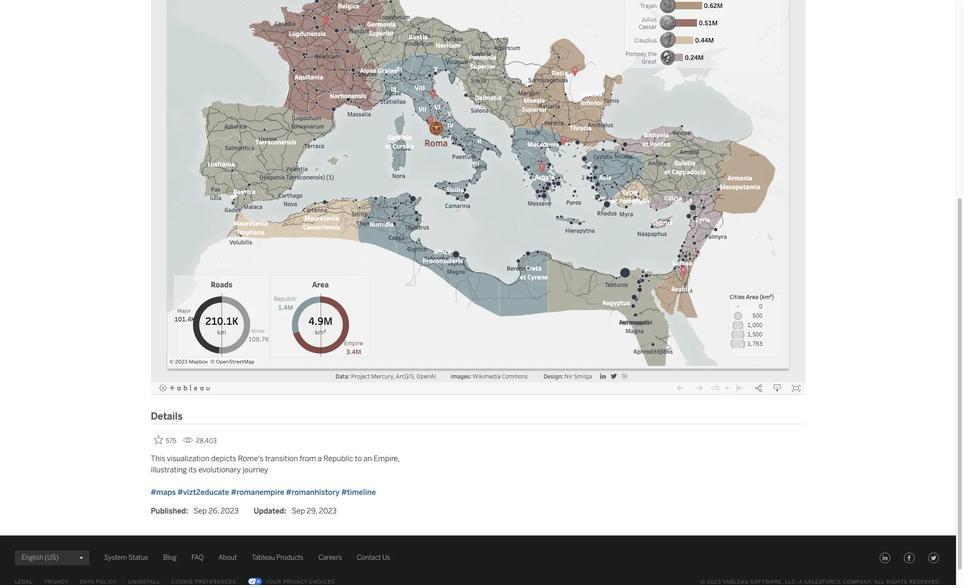 Task type: locate. For each thing, give the bounding box(es) containing it.
1 horizontal spatial :
[[284, 507, 286, 516]]

sep 29, 2023
[[292, 507, 337, 516]]

company.
[[843, 579, 873, 585]]

republic
[[324, 454, 353, 463]]

#timeline link
[[341, 488, 376, 497]]

0 horizontal spatial privacy
[[44, 579, 69, 585]]

tableau left software,
[[723, 579, 749, 585]]

published
[[151, 507, 186, 516]]

privacy right the 'your'
[[283, 579, 308, 585]]

illustrating
[[151, 466, 187, 475]]

your
[[266, 579, 282, 585]]

visualization
[[167, 454, 209, 463]]

sep left 26,
[[194, 507, 207, 516]]

1 horizontal spatial tableau
[[723, 579, 749, 585]]

1 sep from the left
[[194, 507, 207, 516]]

this
[[151, 454, 165, 463]]

0 horizontal spatial 2023
[[221, 507, 239, 516]]

#maps link
[[151, 488, 176, 497]]

0 horizontal spatial :
[[186, 507, 188, 516]]

your privacy choices
[[266, 579, 335, 585]]

privacy link
[[44, 577, 69, 586]]

#timeline
[[341, 488, 376, 497]]

0 horizontal spatial sep
[[194, 507, 207, 516]]

1 privacy from the left
[[44, 579, 69, 585]]

us
[[382, 554, 390, 562]]

english (us)
[[22, 554, 59, 562]]

privacy down selected language element
[[44, 579, 69, 585]]

0 horizontal spatial a
[[318, 454, 322, 463]]

: down #vizt2educate 'link'
[[186, 507, 188, 516]]

2 : from the left
[[284, 507, 286, 516]]

2023 right ©
[[707, 579, 722, 585]]

about
[[219, 554, 237, 562]]

cookie preferences
[[172, 579, 237, 585]]

1 vertical spatial tableau
[[723, 579, 749, 585]]

a inside this visualization depicts rome's transition from a republic to an empire, illustrating its evolutionary journey
[[318, 454, 322, 463]]

2 privacy from the left
[[283, 579, 308, 585]]

transition
[[265, 454, 298, 463]]

software,
[[751, 579, 784, 585]]

faq
[[192, 554, 204, 562]]

2023 right 26,
[[221, 507, 239, 516]]

sep for sep 29, 2023
[[292, 507, 305, 516]]

blog
[[163, 554, 177, 562]]

: for published
[[186, 507, 188, 516]]

0 vertical spatial tableau
[[252, 554, 275, 562]]

28,403
[[196, 437, 217, 445]]

published :
[[151, 507, 188, 516]]

your privacy choices link
[[248, 577, 335, 586]]

rome's
[[238, 454, 264, 463]]

sep left 29,
[[292, 507, 305, 516]]

2 sep from the left
[[292, 507, 305, 516]]

a right llc,
[[799, 579, 803, 585]]

tableau
[[252, 554, 275, 562], [723, 579, 749, 585]]

depicts
[[211, 454, 236, 463]]

salesforce
[[804, 579, 842, 585]]

system status link
[[104, 553, 148, 564]]

data policy link
[[80, 577, 117, 586]]

tableau products link
[[252, 553, 304, 564]]

:
[[186, 507, 188, 516], [284, 507, 286, 516]]

2023 right 29,
[[319, 507, 337, 516]]

privacy
[[44, 579, 69, 585], [283, 579, 308, 585]]

uninstall
[[128, 579, 160, 585]]

0 horizontal spatial tableau
[[252, 554, 275, 562]]

this visualization depicts rome's transition from a republic to an empire, illustrating its evolutionary journey
[[151, 454, 400, 475]]

english
[[22, 554, 43, 562]]

products
[[277, 554, 304, 562]]

1 horizontal spatial sep
[[292, 507, 305, 516]]

a right from
[[318, 454, 322, 463]]

2023
[[221, 507, 239, 516], [319, 507, 337, 516], [707, 579, 722, 585]]

a
[[318, 454, 322, 463], [799, 579, 803, 585]]

tableau up the 'your'
[[252, 554, 275, 562]]

contact
[[357, 554, 381, 562]]

(us)
[[45, 554, 59, 562]]

an
[[364, 454, 372, 463]]

1 horizontal spatial privacy
[[283, 579, 308, 585]]

selected language element
[[22, 551, 83, 566]]

1 : from the left
[[186, 507, 188, 516]]

legal
[[15, 579, 33, 585]]

1 horizontal spatial 2023
[[319, 507, 337, 516]]

its
[[189, 466, 197, 475]]

1 vertical spatial a
[[799, 579, 803, 585]]

0 vertical spatial a
[[318, 454, 322, 463]]

uninstall link
[[128, 577, 160, 586]]

1 horizontal spatial a
[[799, 579, 803, 585]]

: left 29,
[[284, 507, 286, 516]]

28,403 views element
[[179, 433, 221, 449]]

tableau products
[[252, 554, 304, 562]]

sep
[[194, 507, 207, 516], [292, 507, 305, 516]]

sep 26, 2023
[[194, 507, 239, 516]]

cookie
[[172, 579, 194, 585]]

faq link
[[192, 553, 204, 564]]

updated :
[[254, 507, 286, 516]]

reserved.
[[910, 579, 941, 585]]



Task type: describe. For each thing, give the bounding box(es) containing it.
#maps
[[151, 488, 176, 497]]

29,
[[307, 507, 317, 516]]

evolutionary
[[199, 466, 241, 475]]

sep for sep 26, 2023
[[194, 507, 207, 516]]

llc,
[[785, 579, 798, 585]]

careers link
[[319, 553, 342, 564]]

#romanhistory link
[[286, 488, 340, 497]]

©
[[701, 579, 706, 585]]

© 2023 tableau software, llc, a salesforce company. all rights reserved.
[[701, 579, 941, 585]]

choices
[[309, 579, 335, 585]]

to
[[355, 454, 362, 463]]

contact us link
[[357, 553, 390, 564]]

status
[[128, 554, 148, 562]]

cookie preferences button
[[172, 577, 237, 586]]

2023 for sep 26, 2023
[[221, 507, 239, 516]]

contact us
[[357, 554, 390, 562]]

blog link
[[163, 553, 177, 564]]

updated
[[254, 507, 284, 516]]

legal link
[[15, 577, 33, 586]]

journey
[[243, 466, 268, 475]]

from
[[300, 454, 316, 463]]

data
[[80, 579, 94, 585]]

careers
[[319, 554, 342, 562]]

policy
[[96, 579, 117, 585]]

rights
[[887, 579, 908, 585]]

about link
[[219, 553, 237, 564]]

#vizt2educate
[[178, 488, 229, 497]]

details
[[151, 411, 183, 422]]

all
[[875, 579, 885, 585]]

system status
[[104, 554, 148, 562]]

system
[[104, 554, 127, 562]]

#vizt2educate link
[[178, 488, 229, 497]]

: for updated
[[284, 507, 286, 516]]

2 horizontal spatial 2023
[[707, 579, 722, 585]]

preferences
[[195, 579, 237, 585]]

#romanhistory
[[286, 488, 340, 497]]

2023 for sep 29, 2023
[[319, 507, 337, 516]]

empire,
[[374, 454, 400, 463]]

575
[[166, 437, 176, 445]]

data policy
[[80, 579, 117, 585]]

#romanempire link
[[231, 488, 284, 497]]

#romanempire
[[231, 488, 284, 497]]

Add Favorite button
[[151, 432, 179, 448]]

#maps #vizt2educate #romanempire #romanhistory #timeline
[[151, 488, 376, 497]]

26,
[[209, 507, 219, 516]]



Task type: vqa. For each thing, say whether or not it's contained in the screenshot.
second Remove Favorite icon from the left
no



